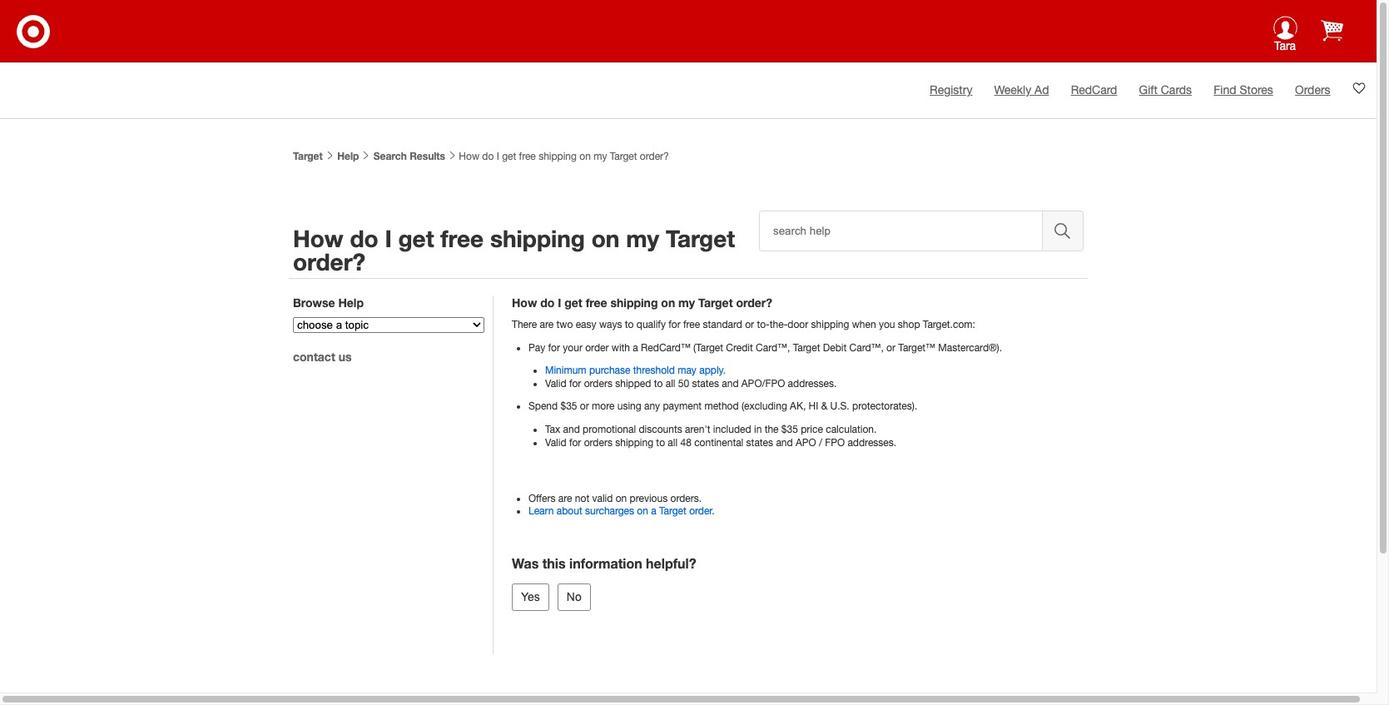 Task type: vqa. For each thing, say whether or not it's contained in the screenshot.
Target inside the Offers are not valid on previous orders. Learn about surcharges on a Target order.
yes



Task type: describe. For each thing, give the bounding box(es) containing it.
us
[[339, 350, 352, 364]]

helpful?
[[646, 555, 696, 571]]

2 vertical spatial order?
[[736, 296, 773, 310]]

0 vertical spatial how do i get free shipping on my target order?
[[456, 151, 669, 162]]

included
[[713, 424, 751, 435]]

protectorates).
[[852, 401, 918, 412]]

purchase
[[589, 365, 631, 376]]

order
[[585, 342, 609, 353]]

1 vertical spatial do
[[350, 225, 379, 252]]

results
[[410, 150, 445, 162]]

registry link
[[930, 83, 973, 97]]

threshold
[[633, 365, 675, 376]]

0 vertical spatial help
[[337, 150, 359, 162]]

0 vertical spatial do
[[482, 151, 494, 162]]

discounts
[[639, 424, 682, 435]]

you
[[879, 319, 895, 331]]

contact
[[293, 350, 335, 364]]

minimum
[[545, 365, 587, 376]]

tara
[[1274, 39, 1296, 52]]

contact us
[[293, 350, 352, 364]]

mastercard®).
[[938, 342, 1002, 353]]

payment
[[663, 401, 702, 412]]

2 horizontal spatial get
[[565, 296, 583, 310]]

there
[[512, 319, 537, 331]]

redcard
[[1071, 83, 1118, 97]]

this
[[543, 555, 566, 571]]

using
[[617, 401, 642, 412]]

apply.
[[699, 365, 726, 376]]

contact us link
[[293, 350, 352, 364]]

my target.com shopping cart image
[[1321, 19, 1344, 42]]

1 vertical spatial how do i get free shipping on my target order?
[[293, 225, 735, 276]]

offers are not valid on previous orders. learn about surcharges on a target order.
[[529, 493, 715, 517]]

pay
[[529, 342, 545, 353]]

may
[[678, 365, 697, 376]]

for inside tax and promotional discounts aren't included in the $35 price calculation. valid for orders shipping to all 48 continental states and apo / fpo addresses.
[[569, 437, 581, 448]]

2 vertical spatial how do i get free shipping on my target order?
[[512, 296, 773, 310]]

orders.
[[671, 493, 702, 504]]

debit
[[823, 342, 847, 353]]

pay for your order with a redcard™ (target credit card™, target debit card™, or target™ mastercard®).
[[529, 342, 1002, 353]]

2 card™, from the left
[[850, 342, 884, 353]]

information
[[569, 555, 642, 571]]

/
[[819, 437, 822, 448]]

2 horizontal spatial how
[[512, 296, 537, 310]]

a inside offers are not valid on previous orders. learn about surcharges on a target order.
[[651, 506, 657, 517]]

more
[[592, 401, 615, 412]]

shipped
[[615, 378, 651, 389]]

1 horizontal spatial how
[[459, 151, 480, 162]]

about
[[557, 506, 582, 517]]

shop target.com:
[[898, 319, 976, 331]]

not
[[575, 493, 590, 504]]

1 horizontal spatial order?
[[640, 151, 669, 162]]

standard
[[703, 319, 743, 331]]

gift
[[1139, 83, 1158, 97]]

surcharges
[[585, 506, 634, 517]]

find stores
[[1214, 83, 1274, 97]]

when
[[852, 319, 876, 331]]

u.s.
[[830, 401, 850, 412]]

help link
[[337, 150, 359, 162]]

2 vertical spatial and
[[776, 437, 793, 448]]

search results
[[374, 150, 445, 162]]

was this information helpful?
[[512, 555, 696, 571]]

target.com home image
[[17, 15, 50, 48]]

valid inside tax and promotional discounts aren't included in the $35 price calculation. valid for orders shipping to all 48 continental states and apo / fpo addresses.
[[545, 437, 567, 448]]

learn about surcharges on a target order. link
[[529, 506, 715, 517]]

0 vertical spatial to
[[625, 319, 634, 331]]

orders link
[[1295, 83, 1331, 97]]

ad
[[1035, 83, 1049, 97]]

gift cards link
[[1139, 83, 1192, 97]]

two
[[557, 319, 573, 331]]

or target™
[[887, 342, 936, 353]]

door
[[788, 319, 809, 331]]

0 horizontal spatial i
[[385, 225, 392, 252]]

shipping inside tax and promotional discounts aren't included in the $35 price calculation. valid for orders shipping to all 48 continental states and apo / fpo addresses.
[[615, 437, 654, 448]]

for inside the 'minimum purchase threshold may apply. valid for orders shipped to all 50 states and apo/fpo addresses.'
[[569, 378, 581, 389]]

0 vertical spatial $35
[[561, 401, 577, 412]]

weekly ad link
[[995, 83, 1049, 97]]

promotional
[[583, 424, 636, 435]]

minimum purchase threshold may apply. valid for orders shipped to all 50 states and apo/fpo addresses.
[[545, 365, 837, 389]]

0 horizontal spatial order?
[[293, 248, 366, 276]]

0 horizontal spatial a
[[633, 342, 638, 353]]

redcard link
[[1071, 83, 1118, 97]]

the
[[765, 424, 779, 435]]

learn
[[529, 506, 554, 517]]

tara link
[[1260, 16, 1310, 63]]

any
[[644, 401, 660, 412]]

target inside offers are not valid on previous orders. learn about surcharges on a target order.
[[659, 506, 687, 517]]

orders
[[1295, 83, 1331, 97]]

there are two easy ways to qualify for free standard or to-the-door shipping when you shop target.com:
[[512, 319, 976, 331]]

50
[[678, 378, 689, 389]]

previous
[[630, 493, 668, 504]]



Task type: locate. For each thing, give the bounding box(es) containing it.
credit
[[726, 342, 753, 353]]

0 horizontal spatial card™,
[[756, 342, 790, 353]]

1 horizontal spatial or
[[745, 319, 754, 331]]

to inside tax and promotional discounts aren't included in the $35 price calculation. valid for orders shipping to all 48 continental states and apo / fpo addresses.
[[656, 437, 665, 448]]

how do i get free shipping on my target order?
[[456, 151, 669, 162], [293, 225, 735, 276], [512, 296, 773, 310]]

addresses. inside the 'minimum purchase threshold may apply. valid for orders shipped to all 50 states and apo/fpo addresses.'
[[788, 378, 837, 389]]

are left two
[[540, 319, 554, 331]]

all left 50
[[666, 378, 676, 389]]

1 horizontal spatial do
[[482, 151, 494, 162]]

continental
[[694, 437, 744, 448]]

shipping
[[539, 151, 577, 162], [490, 225, 585, 252], [611, 296, 658, 310], [811, 319, 849, 331], [615, 437, 654, 448]]

1 orders from the top
[[584, 378, 613, 389]]

your
[[563, 342, 583, 353]]

1 horizontal spatial $35
[[782, 424, 798, 435]]

and inside the 'minimum purchase threshold may apply. valid for orders shipped to all 50 states and apo/fpo addresses.'
[[722, 378, 739, 389]]

1 vertical spatial i
[[385, 225, 392, 252]]

$35 right "the"
[[782, 424, 798, 435]]

addresses.
[[788, 378, 837, 389], [848, 437, 897, 448]]

aren't
[[685, 424, 711, 435]]

browse help
[[293, 296, 364, 310]]

0 vertical spatial a
[[633, 342, 638, 353]]

search
[[374, 150, 407, 162]]

ways
[[599, 319, 622, 331]]

to down threshold
[[654, 378, 663, 389]]

0 horizontal spatial and
[[563, 424, 580, 435]]

to inside the 'minimum purchase threshold may apply. valid for orders shipped to all 50 states and apo/fpo addresses.'
[[654, 378, 663, 389]]

to right "ways"
[[625, 319, 634, 331]]

target
[[293, 150, 323, 162], [610, 151, 637, 162], [666, 225, 735, 252], [698, 296, 733, 310], [793, 342, 820, 353], [659, 506, 687, 517]]

None submit
[[512, 584, 549, 611], [558, 584, 591, 611], [512, 584, 549, 611], [558, 584, 591, 611]]

method
[[705, 401, 739, 412]]

search results link
[[374, 150, 445, 162]]

1 vertical spatial orders
[[584, 437, 613, 448]]

offers
[[529, 493, 556, 504]]

help
[[337, 150, 359, 162], [338, 296, 364, 310]]

for right pay
[[548, 342, 560, 353]]

48
[[681, 437, 692, 448]]

or left to-
[[745, 319, 754, 331]]

1 vertical spatial addresses.
[[848, 437, 897, 448]]

0 vertical spatial orders
[[584, 378, 613, 389]]

are for not
[[558, 493, 572, 504]]

states down apply.
[[692, 378, 719, 389]]

1 horizontal spatial i
[[497, 151, 499, 162]]

help right target link
[[337, 150, 359, 162]]

registry
[[930, 83, 973, 97]]

orders inside the 'minimum purchase threshold may apply. valid for orders shipped to all 50 states and apo/fpo addresses.'
[[584, 378, 613, 389]]

1 horizontal spatial are
[[558, 493, 572, 504]]

for right qualify
[[669, 319, 681, 331]]

order?
[[640, 151, 669, 162], [293, 248, 366, 276], [736, 296, 773, 310]]

0 horizontal spatial get
[[398, 225, 434, 252]]

tax
[[545, 424, 560, 435]]

None image field
[[1043, 211, 1084, 251]]

search help text field
[[759, 211, 1043, 251]]

0 vertical spatial and
[[722, 378, 739, 389]]

stores
[[1240, 83, 1274, 97]]

1 horizontal spatial card™,
[[850, 342, 884, 353]]

card™,
[[756, 342, 790, 353], [850, 342, 884, 353]]

1 vertical spatial how
[[293, 225, 344, 252]]

$35
[[561, 401, 577, 412], [782, 424, 798, 435]]

(excluding
[[742, 401, 787, 412]]

0 vertical spatial valid
[[545, 378, 567, 389]]

0 vertical spatial or
[[745, 319, 754, 331]]

all
[[666, 378, 676, 389], [668, 437, 678, 448]]

the-
[[770, 319, 788, 331]]

1 card™, from the left
[[756, 342, 790, 353]]

0 vertical spatial my
[[594, 151, 607, 162]]

0 vertical spatial get
[[502, 151, 516, 162]]

addresses. inside tax and promotional discounts aren't included in the $35 price calculation. valid for orders shipping to all 48 continental states and apo / fpo addresses.
[[848, 437, 897, 448]]

are for two
[[540, 319, 554, 331]]

all inside tax and promotional discounts aren't included in the $35 price calculation. valid for orders shipping to all 48 continental states and apo / fpo addresses.
[[668, 437, 678, 448]]

1 vertical spatial all
[[668, 437, 678, 448]]

valid down tax
[[545, 437, 567, 448]]

card™, down when
[[850, 342, 884, 353]]

1 horizontal spatial my
[[626, 225, 659, 252]]

spend
[[529, 401, 558, 412]]

states down in
[[746, 437, 773, 448]]

0 horizontal spatial addresses.
[[788, 378, 837, 389]]

1 vertical spatial or
[[580, 401, 589, 412]]

in
[[754, 424, 762, 435]]

to-
[[757, 319, 770, 331]]

or left more
[[580, 401, 589, 412]]

states inside the 'minimum purchase threshold may apply. valid for orders shipped to all 50 states and apo/fpo addresses.'
[[692, 378, 719, 389]]

i right results at top left
[[497, 151, 499, 162]]

redcard™ (target
[[641, 342, 723, 353]]

orders down promotional
[[584, 437, 613, 448]]

do up browse help
[[350, 225, 379, 252]]

gift cards
[[1139, 83, 1192, 97]]

how up 'there'
[[512, 296, 537, 310]]

valid down minimum
[[545, 378, 567, 389]]

find stores link
[[1214, 83, 1274, 97]]

apo
[[796, 437, 816, 448]]

1 horizontal spatial addresses.
[[848, 437, 897, 448]]

2 horizontal spatial i
[[558, 296, 561, 310]]

0 horizontal spatial are
[[540, 319, 554, 331]]

&
[[821, 401, 828, 412]]

was
[[512, 555, 539, 571]]

price
[[801, 424, 823, 435]]

do
[[482, 151, 494, 162], [350, 225, 379, 252], [540, 296, 555, 310]]

0 horizontal spatial $35
[[561, 401, 577, 412]]

and right tax
[[563, 424, 580, 435]]

0 vertical spatial states
[[692, 378, 719, 389]]

target link
[[293, 150, 323, 162]]

1 vertical spatial order?
[[293, 248, 366, 276]]

orders down purchase
[[584, 378, 613, 389]]

states inside tax and promotional discounts aren't included in the $35 price calculation. valid for orders shipping to all 48 continental states and apo / fpo addresses.
[[746, 437, 773, 448]]

addresses. up ak, hi
[[788, 378, 837, 389]]

0 horizontal spatial states
[[692, 378, 719, 389]]

fpo
[[825, 437, 845, 448]]

valid inside the 'minimum purchase threshold may apply. valid for orders shipped to all 50 states and apo/fpo addresses.'
[[545, 378, 567, 389]]

0 horizontal spatial or
[[580, 401, 589, 412]]

2 vertical spatial do
[[540, 296, 555, 310]]

1 vertical spatial get
[[398, 225, 434, 252]]

get right results at top left
[[502, 151, 516, 162]]

order.
[[689, 506, 715, 517]]

addresses. down the calculation.
[[848, 437, 897, 448]]

2 vertical spatial how
[[512, 296, 537, 310]]

2 valid from the top
[[545, 437, 567, 448]]

on
[[580, 151, 591, 162], [592, 225, 620, 252], [661, 296, 675, 310], [616, 493, 627, 504], [637, 506, 648, 517]]

for
[[669, 319, 681, 331], [548, 342, 560, 353], [569, 378, 581, 389], [569, 437, 581, 448]]

1 vertical spatial help
[[338, 296, 364, 310]]

2 vertical spatial i
[[558, 296, 561, 310]]

0 vertical spatial how
[[459, 151, 480, 162]]

browse
[[293, 296, 335, 310]]

tax and promotional discounts aren't included in the $35 price calculation. valid for orders shipping to all 48 continental states and apo / fpo addresses.
[[545, 424, 899, 448]]

1 valid from the top
[[545, 378, 567, 389]]

states
[[692, 378, 719, 389], [746, 437, 773, 448]]

1 horizontal spatial get
[[502, 151, 516, 162]]

1 horizontal spatial a
[[651, 506, 657, 517]]

1 vertical spatial valid
[[545, 437, 567, 448]]

are inside offers are not valid on previous orders. learn about surcharges on a target order.
[[558, 493, 572, 504]]

1 vertical spatial my
[[626, 225, 659, 252]]

valid
[[545, 378, 567, 389], [545, 437, 567, 448]]

2 horizontal spatial and
[[776, 437, 793, 448]]

weekly ad
[[995, 83, 1049, 97]]

2 vertical spatial get
[[565, 296, 583, 310]]

0 horizontal spatial do
[[350, 225, 379, 252]]

orders inside tax and promotional discounts aren't included in the $35 price calculation. valid for orders shipping to all 48 continental states and apo / fpo addresses.
[[584, 437, 613, 448]]

a
[[633, 342, 638, 353], [651, 506, 657, 517]]

2 horizontal spatial my
[[679, 296, 695, 310]]

a right with
[[633, 342, 638, 353]]

favorites image
[[1353, 82, 1366, 95]]

get down search results link
[[398, 225, 434, 252]]

$35 right the spend
[[561, 401, 577, 412]]

card™, down the-
[[756, 342, 790, 353]]

find
[[1214, 83, 1237, 97]]

how
[[459, 151, 480, 162], [293, 225, 344, 252], [512, 296, 537, 310]]

weekly
[[995, 83, 1032, 97]]

to down the discounts
[[656, 437, 665, 448]]

and down apply.
[[722, 378, 739, 389]]

i down search
[[385, 225, 392, 252]]

easy
[[576, 319, 597, 331]]

$35 inside tax and promotional discounts aren't included in the $35 price calculation. valid for orders shipping to all 48 continental states and apo / fpo addresses.
[[782, 424, 798, 435]]

ak, hi
[[790, 401, 819, 412]]

a down previous
[[651, 506, 657, 517]]

all left 48
[[668, 437, 678, 448]]

how up browse on the top of the page
[[293, 225, 344, 252]]

1 vertical spatial states
[[746, 437, 773, 448]]

1 vertical spatial are
[[558, 493, 572, 504]]

for up not
[[569, 437, 581, 448]]

how inside how do i get free shipping on my target order?
[[293, 225, 344, 252]]

with
[[612, 342, 630, 353]]

2 orders from the top
[[584, 437, 613, 448]]

0 vertical spatial all
[[666, 378, 676, 389]]

0 vertical spatial i
[[497, 151, 499, 162]]

get up two
[[565, 296, 583, 310]]

are up about at the left of page
[[558, 493, 572, 504]]

2 horizontal spatial do
[[540, 296, 555, 310]]

i up two
[[558, 296, 561, 310]]

orders
[[584, 378, 613, 389], [584, 437, 613, 448]]

how right results at top left
[[459, 151, 480, 162]]

1 vertical spatial a
[[651, 506, 657, 517]]

0 vertical spatial order?
[[640, 151, 669, 162]]

0 vertical spatial addresses.
[[788, 378, 837, 389]]

apo/fpo
[[742, 378, 785, 389]]

do right results at top left
[[482, 151, 494, 162]]

and down "the"
[[776, 437, 793, 448]]

help right browse on the top of the page
[[338, 296, 364, 310]]

1 vertical spatial and
[[563, 424, 580, 435]]

0 horizontal spatial how
[[293, 225, 344, 252]]

0 horizontal spatial my
[[594, 151, 607, 162]]

2 vertical spatial my
[[679, 296, 695, 310]]

1 vertical spatial $35
[[782, 424, 798, 435]]

2 vertical spatial to
[[656, 437, 665, 448]]

1 vertical spatial to
[[654, 378, 663, 389]]

spend $35 or more using any payment method (excluding ak, hi & u.s. protectorates).
[[529, 401, 918, 412]]

and
[[722, 378, 739, 389], [563, 424, 580, 435], [776, 437, 793, 448]]

calculation.
[[826, 424, 877, 435]]

icon image
[[1273, 16, 1297, 40]]

do up pay
[[540, 296, 555, 310]]

all inside the 'minimum purchase threshold may apply. valid for orders shipped to all 50 states and apo/fpo addresses.'
[[666, 378, 676, 389]]

qualify
[[637, 319, 666, 331]]

1 horizontal spatial states
[[746, 437, 773, 448]]

0 vertical spatial are
[[540, 319, 554, 331]]

2 horizontal spatial order?
[[736, 296, 773, 310]]

1 horizontal spatial and
[[722, 378, 739, 389]]

for down minimum
[[569, 378, 581, 389]]



